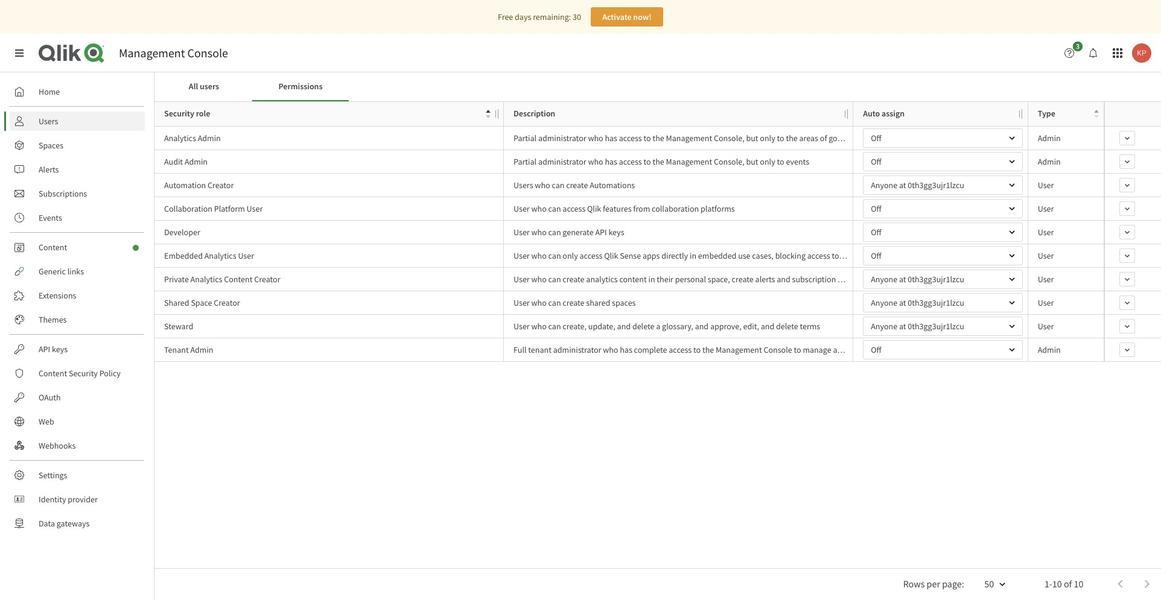 Task type: locate. For each thing, give the bounding box(es) containing it.
remaining:
[[533, 11, 571, 22]]

1 horizontal spatial 10
[[1075, 578, 1084, 590]]

can for update,
[[549, 321, 561, 332]]

tab list containing all users
[[156, 72, 1161, 101]]

1 horizontal spatial delete
[[777, 321, 799, 332]]

administrator up users who can create automations
[[539, 156, 587, 167]]

role
[[196, 108, 210, 119]]

off field for manage
[[864, 341, 1023, 360]]

console up users
[[188, 45, 228, 60]]

partial inside partial administrator who has access to the management console, but only to the areas of governance and content element
[[514, 133, 537, 144]]

0 horizontal spatial keys
[[52, 344, 68, 355]]

to left events
[[778, 156, 785, 167]]

1 vertical spatial of
[[1065, 578, 1073, 590]]

2 anyone at 0th3gg3ujr1lzcu field from the top
[[864, 270, 1023, 289]]

all users button
[[156, 72, 252, 101]]

0 horizontal spatial of
[[821, 133, 828, 144]]

oauth link
[[10, 388, 145, 408]]

analytics up private analytics content creator
[[205, 251, 236, 261]]

create for automations
[[567, 180, 588, 191]]

4 anyone at 0th3gg3ujr1lzcu from the top
[[872, 321, 965, 332]]

3 0th3gg3ujr1lzcu from the top
[[908, 298, 965, 309]]

administrator down the 'description'
[[539, 133, 587, 144]]

analytics down embedded analytics user
[[191, 274, 223, 285]]

collaboration
[[164, 204, 213, 214]]

reports
[[838, 274, 864, 285]]

anyone at 0th3gg3ujr1lzcu for user who can create analytics content in their personal space, create alerts and subscription reports
[[872, 274, 965, 285]]

0th3gg3ujr1lzcu for users who can create automations
[[908, 180, 965, 191]]

0 vertical spatial but
[[747, 133, 759, 144]]

1 horizontal spatial of
[[1065, 578, 1073, 590]]

2 partial from the top
[[514, 156, 537, 167]]

2 but from the top
[[747, 156, 759, 167]]

terms
[[800, 321, 821, 332]]

3 off from the top
[[872, 204, 882, 214]]

data gateways link
[[10, 515, 145, 534]]

type
[[1039, 108, 1056, 119]]

tenant right full
[[529, 345, 552, 356]]

1 vertical spatial security
[[69, 368, 98, 379]]

0 horizontal spatial content
[[620, 274, 647, 285]]

navigation pane element
[[0, 77, 154, 539]]

user
[[1039, 180, 1055, 191], [247, 204, 263, 214], [514, 204, 530, 214], [1039, 204, 1055, 214], [514, 227, 530, 238], [1039, 227, 1055, 238], [238, 251, 254, 261], [514, 251, 530, 261], [1039, 251, 1055, 261], [514, 274, 530, 285], [1039, 274, 1055, 285], [514, 298, 530, 309], [1039, 298, 1055, 309], [514, 321, 530, 332], [1039, 321, 1055, 332]]

security inside navigation pane element
[[69, 368, 98, 379]]

1 horizontal spatial in
[[690, 251, 697, 261]]

anyone for user who can create shared spaces
[[872, 298, 898, 309]]

only for events
[[761, 156, 776, 167]]

content down embedded analytics user
[[224, 274, 253, 285]]

other
[[886, 251, 905, 261]]

2 vertical spatial analytics
[[191, 274, 223, 285]]

at for user who can create, update, and delete a glossary, and approve, edit, and delete terms
[[900, 321, 907, 332]]

only down user who can generate api keys
[[563, 251, 578, 261]]

keys
[[609, 227, 625, 238], [52, 344, 68, 355]]

automation
[[164, 180, 206, 191]]

1-10 of 10
[[1045, 578, 1084, 590]]

4 at from the top
[[900, 321, 907, 332]]

6 off field from the top
[[864, 341, 1023, 360]]

1 horizontal spatial security
[[164, 108, 194, 119]]

1 horizontal spatial users
[[514, 180, 534, 191]]

analytics up the audit admin
[[164, 133, 196, 144]]

2 anyone at 0th3gg3ujr1lzcu from the top
[[872, 274, 965, 285]]

console left manage
[[764, 345, 793, 356]]

to left areas
[[778, 133, 785, 144]]

0 horizontal spatial 10
[[1053, 578, 1063, 590]]

0 horizontal spatial delete
[[633, 321, 655, 332]]

content
[[39, 242, 67, 253], [224, 274, 253, 285], [39, 368, 67, 379]]

space,
[[708, 274, 731, 285]]

off field for cases,
[[864, 246, 1023, 266]]

only left areas
[[761, 133, 776, 144]]

1 vertical spatial api
[[39, 344, 50, 355]]

0 horizontal spatial api
[[39, 344, 50, 355]]

access down users who can create automations
[[563, 204, 586, 214]]

alerts
[[39, 164, 59, 175]]

but left areas
[[747, 133, 759, 144]]

generate
[[563, 227, 594, 238]]

administer
[[849, 345, 887, 356]]

0 vertical spatial console
[[188, 45, 228, 60]]

1 anyone at 0th3gg3ujr1lzcu from the top
[[872, 180, 965, 191]]

1 at from the top
[[900, 180, 907, 191]]

delete
[[633, 321, 655, 332], [777, 321, 799, 332]]

security up the 'oauth' link
[[69, 368, 98, 379]]

1 vertical spatial has
[[605, 156, 618, 167]]

2 delete from the left
[[777, 321, 799, 332]]

1 horizontal spatial keys
[[609, 227, 625, 238]]

full tenant administrator who has complete access to the management console to manage and administer the tenant element
[[514, 344, 925, 356]]

tab list
[[156, 72, 1161, 101]]

creator
[[208, 180, 234, 191], [254, 274, 281, 285], [214, 298, 240, 309]]

1 horizontal spatial api
[[596, 227, 607, 238]]

free days remaining: 30
[[498, 11, 582, 22]]

in left their
[[649, 274, 656, 285]]

0 vertical spatial in
[[690, 251, 697, 261]]

anyone at 0th3gg3ujr1lzcu for user who can create shared spaces
[[872, 298, 965, 309]]

analytics
[[164, 133, 196, 144], [205, 251, 236, 261], [191, 274, 223, 285]]

0 vertical spatial content
[[887, 133, 915, 144]]

who for access
[[532, 251, 547, 261]]

access up subscription on the right top
[[808, 251, 831, 261]]

1 vertical spatial keys
[[52, 344, 68, 355]]

0 horizontal spatial users
[[39, 116, 58, 127]]

complete
[[634, 345, 668, 356]]

2 tenant from the left
[[902, 345, 925, 356]]

content for content security policy
[[39, 368, 67, 379]]

2 anyone from the top
[[872, 274, 898, 285]]

who for automations
[[535, 180, 551, 191]]

0 vertical spatial of
[[821, 133, 828, 144]]

off
[[872, 133, 882, 144], [872, 156, 882, 167], [872, 204, 882, 214], [872, 227, 882, 238], [872, 251, 882, 261], [872, 345, 882, 356]]

0 vertical spatial api
[[596, 227, 607, 238]]

activate now! link
[[591, 7, 664, 27]]

auto
[[864, 108, 881, 119]]

1 vertical spatial only
[[761, 156, 776, 167]]

can for automations
[[552, 180, 565, 191]]

identity provider link
[[10, 490, 145, 510]]

security left role
[[164, 108, 194, 119]]

qlik left features
[[588, 204, 602, 214]]

sense
[[620, 251, 641, 261]]

0 vertical spatial qlik
[[588, 204, 602, 214]]

0 horizontal spatial in
[[649, 274, 656, 285]]

at
[[900, 180, 907, 191], [900, 274, 907, 285], [900, 298, 907, 309], [900, 321, 907, 332]]

user who can generate api keys
[[514, 227, 625, 238]]

approve,
[[711, 321, 742, 332]]

6 off from the top
[[872, 345, 882, 356]]

content up generic
[[39, 242, 67, 253]]

partial administrator who has access to the management console, but only to events
[[514, 156, 810, 167]]

qlik
[[588, 204, 602, 214], [605, 251, 619, 261]]

0 vertical spatial keys
[[609, 227, 625, 238]]

console,
[[714, 133, 745, 144], [714, 156, 745, 167]]

edit,
[[744, 321, 760, 332]]

0 vertical spatial partial
[[514, 133, 537, 144]]

delete left a
[[633, 321, 655, 332]]

off field for the
[[864, 129, 1023, 148]]

1 vertical spatial but
[[747, 156, 759, 167]]

content down assign
[[887, 133, 915, 144]]

features
[[603, 204, 632, 214]]

content down api keys
[[39, 368, 67, 379]]

links
[[67, 266, 84, 277]]

create up user who can create shared spaces
[[563, 274, 585, 285]]

create left the alerts
[[732, 274, 754, 285]]

anyone at 0th3gg3ujr1lzcu field for user who can create, update, and delete a glossary, and approve, edit, and delete terms
[[864, 317, 1023, 336]]

3 at from the top
[[900, 298, 907, 309]]

anyone at 0th3gg3ujr1lzcu for users who can create automations
[[872, 180, 965, 191]]

4 0th3gg3ujr1lzcu from the top
[[908, 321, 965, 332]]

can for analytics
[[549, 274, 561, 285]]

can for shared
[[549, 298, 561, 309]]

anyone at 0th3gg3ujr1lzcu field for users who can create automations
[[864, 176, 1023, 195]]

4 anyone at 0th3gg3ujr1lzcu field from the top
[[864, 317, 1023, 336]]

0 vertical spatial security
[[164, 108, 194, 119]]

kendall parks image
[[1133, 43, 1152, 63]]

directly
[[662, 251, 689, 261]]

2 off from the top
[[872, 156, 882, 167]]

content inside user who can create analytics content in their personal space, create alerts and subscription reports element
[[620, 274, 647, 285]]

console
[[188, 45, 228, 60], [764, 345, 793, 356]]

to
[[644, 133, 651, 144], [778, 133, 785, 144], [644, 156, 651, 167], [778, 156, 785, 167], [832, 251, 840, 261], [694, 345, 701, 356], [794, 345, 802, 356]]

content link
[[10, 238, 145, 257]]

the right administer
[[889, 345, 900, 356]]

generic
[[39, 266, 66, 277]]

of right the 1-
[[1065, 578, 1073, 590]]

0 horizontal spatial console
[[188, 45, 228, 60]]

and down auto assign
[[872, 133, 886, 144]]

api right the generate at the top of the page
[[596, 227, 607, 238]]

tenant right administer
[[902, 345, 925, 356]]

1 0th3gg3ujr1lzcu from the top
[[908, 180, 965, 191]]

create for shared
[[563, 298, 585, 309]]

administrator down create,
[[554, 345, 602, 356]]

delete left terms
[[777, 321, 799, 332]]

0 horizontal spatial tenant
[[529, 345, 552, 356]]

and left approve,
[[695, 321, 709, 332]]

rows
[[904, 578, 925, 590]]

provider
[[68, 495, 98, 505]]

0 vertical spatial administrator
[[539, 133, 587, 144]]

1 horizontal spatial tenant
[[902, 345, 925, 356]]

new connector image
[[133, 245, 139, 251]]

and right the alerts
[[777, 274, 791, 285]]

1 but from the top
[[747, 133, 759, 144]]

keys inside navigation pane element
[[52, 344, 68, 355]]

close sidebar menu image
[[14, 48, 24, 58]]

security
[[164, 108, 194, 119], [69, 368, 98, 379]]

1 vertical spatial qlik
[[605, 251, 619, 261]]

only for the
[[761, 133, 776, 144]]

but down partial administrator who has access to the management console, but only to the areas of governance and content element
[[747, 156, 759, 167]]

0 vertical spatial content
[[39, 242, 67, 253]]

in right directly
[[690, 251, 697, 261]]

1 anyone at 0th3gg3ujr1lzcu field from the top
[[864, 176, 1023, 195]]

1 off field from the top
[[864, 129, 1023, 148]]

3 anyone at 0th3gg3ujr1lzcu field from the top
[[864, 293, 1023, 313]]

3 anyone at 0th3gg3ujr1lzcu from the top
[[872, 298, 965, 309]]

space
[[191, 298, 212, 309]]

qlik left the "sense"
[[605, 251, 619, 261]]

keys down features
[[609, 227, 625, 238]]

create,
[[563, 321, 587, 332]]

1 horizontal spatial qlik
[[605, 251, 619, 261]]

0th3gg3ujr1lzcu
[[908, 180, 965, 191], [908, 274, 965, 285], [908, 298, 965, 309], [908, 321, 965, 332]]

1 vertical spatial administrator
[[539, 156, 587, 167]]

steward
[[164, 321, 193, 332]]

of
[[821, 133, 828, 144], [1065, 578, 1073, 590]]

to up partial administrator who has access to the management console, but only to events
[[644, 133, 651, 144]]

1 vertical spatial console,
[[714, 156, 745, 167]]

access up partial administrator who has access to the management console, but only to events
[[619, 133, 642, 144]]

platforms
[[701, 204, 735, 214]]

extensions link
[[10, 286, 145, 306]]

api down the themes
[[39, 344, 50, 355]]

1 horizontal spatial console
[[764, 345, 793, 356]]

user who can only access qlik sense apps directly in embedded use cases, blocking access to the hub and other interfaces.
[[514, 251, 943, 261]]

0 vertical spatial only
[[761, 133, 776, 144]]

and right hub
[[870, 251, 884, 261]]

hub
[[855, 251, 869, 261]]

2 0th3gg3ujr1lzcu from the top
[[908, 274, 965, 285]]

alerts link
[[10, 160, 145, 179]]

1 partial from the top
[[514, 133, 537, 144]]

spaces
[[612, 298, 636, 309]]

platform
[[214, 204, 245, 214]]

create up create,
[[563, 298, 585, 309]]

administrator for partial administrator who has access to the management console, but only to events
[[539, 156, 587, 167]]

4 anyone from the top
[[872, 321, 898, 332]]

0 vertical spatial users
[[39, 116, 58, 127]]

off field for events
[[864, 152, 1023, 172]]

1 off from the top
[[872, 133, 882, 144]]

shared
[[587, 298, 611, 309]]

access up automations
[[619, 156, 642, 167]]

management console
[[119, 45, 228, 60]]

0 vertical spatial console,
[[714, 133, 745, 144]]

3 anyone from the top
[[872, 298, 898, 309]]

content security policy
[[39, 368, 121, 379]]

of right areas
[[821, 133, 828, 144]]

1 anyone from the top
[[872, 180, 898, 191]]

governance
[[829, 133, 870, 144]]

5 off from the top
[[872, 251, 882, 261]]

shared space creator
[[164, 298, 240, 309]]

users inside navigation pane element
[[39, 116, 58, 127]]

3 off field from the top
[[864, 199, 1023, 219]]

2 console, from the top
[[714, 156, 745, 167]]

2 at from the top
[[900, 274, 907, 285]]

at for user who can create shared spaces
[[900, 298, 907, 309]]

data gateways
[[39, 519, 90, 530]]

2 vertical spatial has
[[620, 345, 633, 356]]

1 vertical spatial content
[[620, 274, 647, 285]]

1 horizontal spatial content
[[887, 133, 915, 144]]

1 vertical spatial analytics
[[205, 251, 236, 261]]

administrator
[[539, 133, 587, 144], [539, 156, 587, 167], [554, 345, 602, 356]]

data
[[39, 519, 55, 530]]

anyone for user who can create analytics content in their personal space, create alerts and subscription reports
[[872, 274, 898, 285]]

but
[[747, 133, 759, 144], [747, 156, 759, 167]]

alerts
[[756, 274, 776, 285]]

user who can create analytics content in their personal space, create alerts and subscription reports element
[[514, 274, 864, 286]]

only left events
[[761, 156, 776, 167]]

5 off field from the top
[[864, 246, 1023, 266]]

Off field
[[864, 129, 1023, 148], [864, 152, 1023, 172], [864, 199, 1023, 219], [864, 223, 1023, 242], [864, 246, 1023, 266], [864, 341, 1023, 360]]

1 vertical spatial in
[[649, 274, 656, 285]]

1 vertical spatial users
[[514, 180, 534, 191]]

0 horizontal spatial security
[[69, 368, 98, 379]]

2 vertical spatial content
[[39, 368, 67, 379]]

Anyone at 0th3gg3ujr1lzcu field
[[864, 176, 1023, 195], [864, 270, 1023, 289], [864, 293, 1023, 313], [864, 317, 1023, 336]]

create left automations
[[567, 180, 588, 191]]

who for qlik
[[532, 204, 547, 214]]

partial for partial administrator who has access to the management console, but only to the areas of governance and content
[[514, 133, 537, 144]]

users
[[39, 116, 58, 127], [514, 180, 534, 191]]

1 vertical spatial partial
[[514, 156, 537, 167]]

the up partial administrator who has access to the management console, but only to events
[[653, 133, 665, 144]]

collaboration
[[652, 204, 699, 214]]

settings
[[39, 470, 67, 481]]

oauth
[[39, 393, 61, 403]]

keys up content security policy link
[[52, 344, 68, 355]]

to up from
[[644, 156, 651, 167]]

personal
[[676, 274, 707, 285]]

content security policy link
[[10, 364, 145, 383]]

user who can create shared spaces
[[514, 298, 636, 309]]

1 console, from the top
[[714, 133, 745, 144]]

2 off field from the top
[[864, 152, 1023, 172]]

1 vertical spatial console
[[764, 345, 793, 356]]

and right edit,
[[761, 321, 775, 332]]

content down the "sense"
[[620, 274, 647, 285]]

0 vertical spatial has
[[605, 133, 618, 144]]



Task type: vqa. For each thing, say whether or not it's contained in the screenshot.


Task type: describe. For each thing, give the bounding box(es) containing it.
interfaces.
[[906, 251, 943, 261]]

to down user who can create, update, and delete a glossary, and approve, edit, and delete terms
[[694, 345, 701, 356]]

apps
[[643, 251, 660, 261]]

spaces link
[[10, 136, 145, 155]]

off for manage
[[872, 345, 882, 356]]

0th3gg3ujr1lzcu for user who can create analytics content in their personal space, create alerts and subscription reports
[[908, 274, 965, 285]]

anyone for users who can create automations
[[872, 180, 898, 191]]

0 vertical spatial analytics
[[164, 133, 196, 144]]

days
[[515, 11, 532, 22]]

all users
[[189, 81, 219, 92]]

who for shared
[[532, 298, 547, 309]]

anyone at 0th3gg3ujr1lzcu field for user who can create analytics content in their personal space, create alerts and subscription reports
[[864, 270, 1023, 289]]

events link
[[10, 208, 145, 228]]

users who can create automations
[[514, 180, 635, 191]]

generic links
[[39, 266, 84, 277]]

access down glossary,
[[669, 345, 692, 356]]

1 vertical spatial creator
[[254, 274, 281, 285]]

all
[[189, 81, 198, 92]]

private
[[164, 274, 189, 285]]

events
[[39, 213, 62, 223]]

webhooks link
[[10, 437, 145, 456]]

rows per page:
[[904, 578, 965, 590]]

tenant admin
[[164, 345, 213, 356]]

settings link
[[10, 466, 145, 486]]

glossary,
[[663, 321, 694, 332]]

audit admin
[[164, 156, 208, 167]]

partial administrator who has access to the management console, but only to the areas of governance and content
[[514, 133, 915, 144]]

embedded
[[164, 251, 203, 261]]

webhooks
[[39, 441, 76, 452]]

a
[[657, 321, 661, 332]]

administrator for partial administrator who has access to the management console, but only to the areas of governance and content
[[539, 133, 587, 144]]

but for events
[[747, 156, 759, 167]]

embedded
[[699, 251, 737, 261]]

security inside button
[[164, 108, 194, 119]]

to left manage
[[794, 345, 802, 356]]

api keys
[[39, 344, 68, 355]]

create for analytics
[[563, 274, 585, 285]]

can for api
[[549, 227, 561, 238]]

but for the
[[747, 133, 759, 144]]

off for events
[[872, 156, 882, 167]]

2 vertical spatial only
[[563, 251, 578, 261]]

0 horizontal spatial qlik
[[588, 204, 602, 214]]

now!
[[634, 11, 652, 22]]

who for analytics
[[532, 274, 547, 285]]

users link
[[10, 112, 145, 131]]

blocking
[[776, 251, 806, 261]]

collaboration platform user
[[164, 204, 263, 214]]

the down approve,
[[703, 345, 715, 356]]

4 off field from the top
[[864, 223, 1023, 242]]

anyone at 0th3gg3ujr1lzcu field for user who can create shared spaces
[[864, 293, 1023, 313]]

analytics admin
[[164, 133, 221, 144]]

their
[[657, 274, 674, 285]]

and right manage
[[834, 345, 847, 356]]

content inside partial administrator who has access to the management console, but only to the areas of governance and content element
[[887, 133, 915, 144]]

home link
[[10, 82, 145, 101]]

console, for the
[[714, 133, 745, 144]]

policy
[[99, 368, 121, 379]]

assign
[[882, 108, 905, 119]]

and right update,
[[618, 321, 631, 332]]

user who can create analytics content in their personal space, create alerts and subscription reports
[[514, 274, 864, 285]]

content for content
[[39, 242, 67, 253]]

partial for partial administrator who has access to the management console, but only to events
[[514, 156, 537, 167]]

spaces
[[39, 140, 63, 151]]

events
[[787, 156, 810, 167]]

themes
[[39, 315, 67, 326]]

user who can create, update, and delete a glossary, and approve, edit, and delete terms
[[514, 321, 821, 332]]

2 vertical spatial administrator
[[554, 345, 602, 356]]

generic links link
[[10, 262, 145, 281]]

from
[[634, 204, 651, 214]]

analytics for embedded
[[205, 251, 236, 261]]

50
[[985, 578, 995, 590]]

security role
[[164, 108, 210, 119]]

the up the collaboration
[[653, 156, 665, 167]]

2 10 from the left
[[1075, 578, 1084, 590]]

private analytics content creator
[[164, 274, 281, 285]]

themes link
[[10, 310, 145, 330]]

audit
[[164, 156, 183, 167]]

who for api
[[532, 227, 547, 238]]

anyone at 0th3gg3ujr1lzcu for user who can create, update, and delete a glossary, and approve, edit, and delete terms
[[872, 321, 965, 332]]

can for qlik
[[549, 204, 561, 214]]

embedded analytics user
[[164, 251, 254, 261]]

1 10 from the left
[[1053, 578, 1063, 590]]

has for partial administrator who has access to the management console, but only to the areas of governance and content
[[605, 133, 618, 144]]

per
[[927, 578, 941, 590]]

1 tenant from the left
[[529, 345, 552, 356]]

api keys link
[[10, 340, 145, 359]]

can for access
[[549, 251, 561, 261]]

permissions
[[279, 81, 323, 92]]

who for update,
[[532, 321, 547, 332]]

auto assign
[[864, 108, 905, 119]]

anyone for user who can create, update, and delete a glossary, and approve, edit, and delete terms
[[872, 321, 898, 332]]

the left areas
[[787, 133, 798, 144]]

off for the
[[872, 133, 882, 144]]

automation creator
[[164, 180, 234, 191]]

3 button
[[1060, 42, 1087, 63]]

access up analytics
[[580, 251, 603, 261]]

the left hub
[[841, 251, 853, 261]]

permissions button
[[252, 72, 349, 101]]

cases,
[[753, 251, 774, 261]]

0th3gg3ujr1lzcu for user who can create, update, and delete a glossary, and approve, edit, and delete terms
[[908, 321, 965, 332]]

analytics for private
[[191, 274, 223, 285]]

developer
[[164, 227, 200, 238]]

subscription
[[793, 274, 837, 285]]

4 off from the top
[[872, 227, 882, 238]]

1-
[[1045, 578, 1053, 590]]

user who can only access qlik sense apps directly in embedded use cases, blocking access to the hub and other interfaces. element
[[514, 250, 943, 262]]

at for users who can create automations
[[900, 180, 907, 191]]

areas
[[800, 133, 819, 144]]

api inside navigation pane element
[[39, 344, 50, 355]]

1 vertical spatial content
[[224, 274, 253, 285]]

web link
[[10, 412, 145, 432]]

web
[[39, 417, 54, 428]]

to left hub
[[832, 251, 840, 261]]

page:
[[943, 578, 965, 590]]

tenant
[[164, 345, 189, 356]]

management console element
[[119, 45, 228, 60]]

shared
[[164, 298, 189, 309]]

identity
[[39, 495, 66, 505]]

off for cases,
[[872, 251, 882, 261]]

at for user who can create analytics content in their personal space, create alerts and subscription reports
[[900, 274, 907, 285]]

0th3gg3ujr1lzcu for user who can create shared spaces
[[908, 298, 965, 309]]

subscriptions
[[39, 188, 87, 199]]

identity provider
[[39, 495, 98, 505]]

1 delete from the left
[[633, 321, 655, 332]]

users for users who can create automations
[[514, 180, 534, 191]]

update,
[[589, 321, 616, 332]]

console, for events
[[714, 156, 745, 167]]

has for partial administrator who has access to the management console, but only to events
[[605, 156, 618, 167]]

type button
[[1039, 106, 1099, 122]]

0 vertical spatial creator
[[208, 180, 234, 191]]

security role button
[[164, 106, 491, 122]]

users for users
[[39, 116, 58, 127]]

50 button
[[971, 575, 1014, 596]]

partial administrator who has access to the management console, but only to the areas of governance and content element
[[514, 132, 915, 144]]

2 vertical spatial creator
[[214, 298, 240, 309]]

description
[[514, 108, 556, 119]]

automations
[[590, 180, 635, 191]]

activate now!
[[603, 11, 652, 22]]



